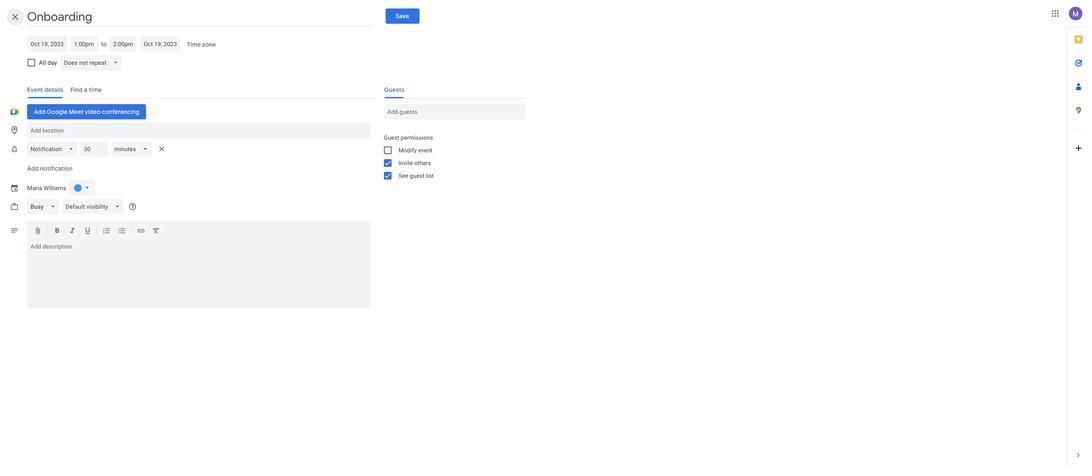 Task type: locate. For each thing, give the bounding box(es) containing it.
permissions
[[401, 134, 433, 141]]

williams
[[44, 185, 66, 191]]

Location text field
[[30, 123, 367, 138]]

maria williams
[[27, 185, 66, 191]]

maria
[[27, 185, 42, 191]]

Start time text field
[[74, 39, 94, 49]]

Minutes in advance for notification number field
[[84, 141, 104, 157]]

tab list
[[1067, 28, 1091, 443]]

invite others
[[399, 160, 431, 166]]

time
[[187, 41, 201, 48]]

30 minutes before element
[[27, 140, 168, 158]]

group
[[377, 131, 526, 182]]

save button
[[386, 8, 420, 24]]

to
[[101, 41, 106, 47]]

invite
[[399, 160, 413, 166]]

Guests text field
[[387, 104, 523, 119]]

time zone
[[187, 41, 216, 48]]

italic image
[[68, 227, 77, 236]]

others
[[415, 160, 431, 166]]

bulleted list image
[[118, 227, 126, 236]]

add notification button
[[24, 158, 76, 179]]

list
[[426, 172, 434, 179]]

add
[[27, 165, 39, 172]]

add notification
[[27, 165, 73, 172]]

group containing guest permissions
[[377, 131, 526, 182]]

all day
[[39, 59, 57, 66]]

None field
[[60, 55, 125, 70], [27, 141, 81, 157], [111, 141, 155, 157], [27, 199, 62, 214], [62, 199, 127, 214], [60, 55, 125, 70], [27, 141, 81, 157], [111, 141, 155, 157], [27, 199, 62, 214], [62, 199, 127, 214]]

bold image
[[53, 227, 61, 236]]

event
[[418, 147, 433, 154]]

all
[[39, 59, 46, 66]]

guest
[[410, 172, 425, 179]]

numbered list image
[[103, 227, 111, 236]]



Task type: vqa. For each thing, say whether or not it's contained in the screenshot.
Save
yes



Task type: describe. For each thing, give the bounding box(es) containing it.
formatting options toolbar
[[27, 221, 370, 241]]

zone
[[203, 41, 216, 48]]

Start date text field
[[30, 39, 64, 49]]

modify event
[[399, 147, 433, 154]]

Description text field
[[27, 243, 370, 307]]

guest
[[384, 134, 399, 141]]

see guest list
[[399, 172, 434, 179]]

underline image
[[83, 227, 92, 236]]

End time text field
[[113, 39, 134, 49]]

see
[[399, 172, 409, 179]]

day
[[48, 59, 57, 66]]

save
[[396, 12, 409, 20]]

modify
[[399, 147, 417, 154]]

notification
[[40, 165, 73, 172]]

guest permissions
[[384, 134, 433, 141]]

Title text field
[[27, 8, 372, 26]]

insert link image
[[137, 227, 145, 236]]

remove formatting image
[[152, 227, 161, 236]]

time zone button
[[184, 37, 219, 52]]

End date text field
[[144, 39, 177, 49]]



